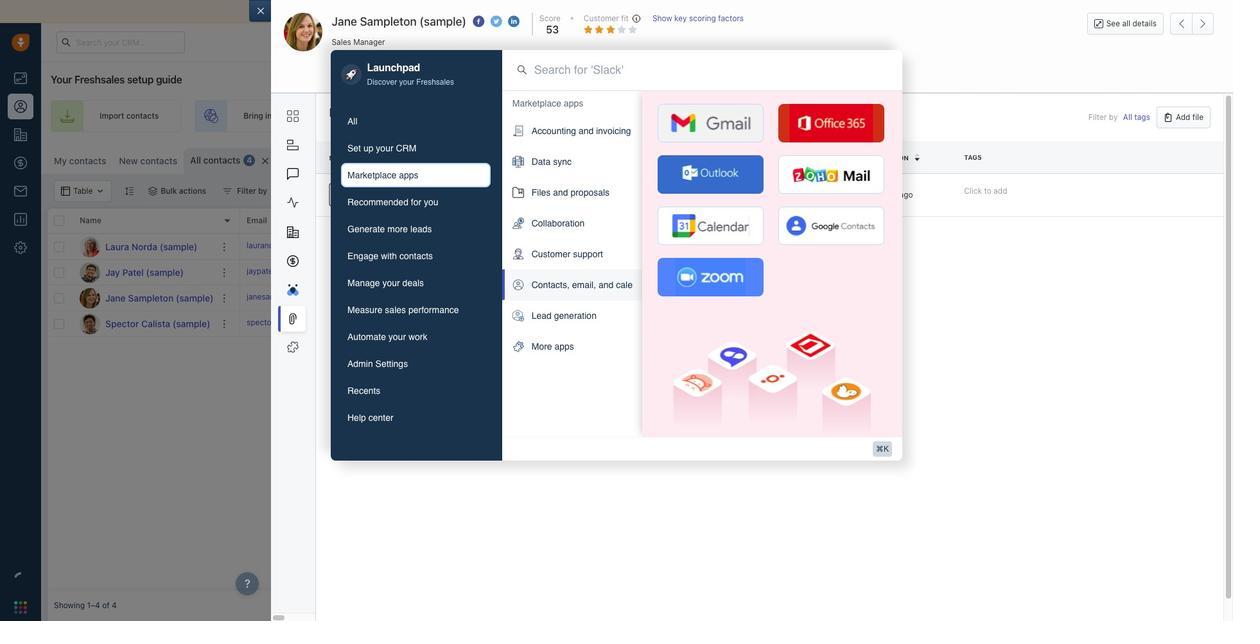 Task type: vqa. For each thing, say whether or not it's contained in the screenshot.
'laura norda (sample) <lauranordasample@gmail.com>' link
no



Task type: describe. For each thing, give the bounding box(es) containing it.
up for set up your sales pipeline
[[916, 111, 925, 121]]

set up your crm
[[348, 144, 417, 154]]

sync inside list of options list box
[[553, 157, 572, 167]]

help center button
[[341, 406, 491, 431]]

route
[[554, 111, 576, 121]]

automate
[[348, 332, 386, 343]]

3684945781 link
[[343, 317, 390, 331]]

container_wx8msf4aqz5i3rn1 image inside filter by 'button'
[[223, 187, 232, 196]]

more
[[532, 342, 552, 352]]

admin
[[348, 359, 373, 370]]

add for add file
[[1176, 112, 1191, 122]]

email
[[600, 6, 622, 17]]

manage your deals
[[348, 278, 424, 289]]

bring in website leads link
[[195, 100, 348, 132]]

1 vertical spatial tags
[[632, 216, 650, 226]]

connect
[[290, 6, 326, 17]]

route leads to your team
[[554, 111, 647, 121]]

calista
[[141, 318, 170, 329]]

qualified
[[839, 242, 871, 252]]

lead generation
[[532, 311, 597, 321]]

12 more... button
[[281, 152, 343, 170]]

invoicing
[[596, 126, 631, 136]]

work
[[409, 332, 428, 343]]

deal
[[1098, 111, 1114, 121]]

type
[[708, 154, 725, 162]]

⌘ k
[[876, 445, 889, 454]]

recommended
[[348, 197, 409, 208]]

tags
[[1135, 113, 1151, 122]]

accounting
[[532, 126, 576, 136]]

files for files
[[329, 106, 353, 119]]

lauranordasample@gmail.com
[[247, 241, 356, 250]]

1 vertical spatial import
[[100, 111, 124, 121]]

file for file type
[[692, 154, 706, 162]]

janesampleton@gmail.com
[[247, 292, 344, 302]]

container_wx8msf4aqz5i3rn1 image inside the customize table button
[[960, 155, 969, 164]]

you
[[424, 197, 439, 208]]

your left "crm"
[[376, 144, 394, 154]]

add inside "dialog"
[[994, 186, 1008, 196]]

grid containing 37
[[48, 208, 1227, 591]]

file for file size
[[783, 154, 797, 161]]

laura norda (sample) link
[[105, 241, 197, 253]]

email inside 'button'
[[352, 70, 371, 80]]

3684932360
[[343, 292, 392, 302]]

53
[[546, 24, 559, 35]]

your right scoring
[[732, 6, 751, 17]]

jane inside jane sampleton (sample) link
[[105, 293, 126, 304]]

3684932360 link
[[343, 292, 392, 305]]

18
[[536, 267, 547, 278]]

0 vertical spatial in
[[933, 38, 939, 46]]

status
[[825, 216, 849, 226]]

marketplace apps button
[[341, 163, 491, 188]]

j image for jane sampleton (sample)
[[80, 288, 100, 309]]

+ for 18
[[632, 268, 637, 277]]

click to add
[[964, 186, 1008, 196]]

james for 50
[[744, 294, 767, 303]]

marketplace inside button
[[348, 170, 397, 181]]

email,
[[572, 280, 596, 290]]

way
[[547, 6, 564, 17]]

2 - from the left
[[787, 190, 790, 200]]

ago
[[900, 190, 913, 200]]

account
[[921, 216, 953, 226]]

work
[[343, 216, 363, 226]]

spectorcalista@gmail.com
[[247, 318, 342, 328]]

file type
[[692, 154, 725, 162]]

factors
[[718, 13, 744, 23]]

add deal link
[[1032, 100, 1137, 132]]

actions
[[179, 186, 206, 196]]

key
[[675, 13, 687, 23]]

files for files and proposals
[[532, 188, 551, 198]]

12
[[299, 156, 307, 166]]

all contacts 4
[[190, 155, 252, 166]]

norda
[[132, 241, 157, 252]]

more...
[[310, 156, 336, 166]]

your left deals
[[383, 278, 400, 289]]

add for 54
[[669, 319, 682, 329]]

set for set up your sales pipeline
[[901, 111, 913, 121]]

work phone
[[343, 216, 388, 226]]

all for all contacts 4
[[190, 155, 201, 166]]

0 vertical spatial import
[[689, 6, 717, 17]]

sampleton inside the press space to select this row. row
[[128, 293, 174, 304]]

marketplace apps heading inside list of options list box
[[512, 97, 583, 110]]

twitter circled image
[[491, 15, 502, 28]]

mailbox
[[350, 6, 382, 17]]

+ click to add for 37
[[632, 242, 682, 252]]

your inside launchpad discover your freshsales
[[399, 78, 414, 87]]

file size
[[783, 154, 814, 161]]

3
[[874, 190, 879, 200]]

help center
[[348, 413, 394, 424]]

and down route leads to your team
[[579, 126, 594, 136]]

spector calista (sample)
[[105, 318, 210, 329]]

manage your deals button
[[341, 271, 491, 296]]

note button
[[523, 64, 567, 86]]

marketplace apps inside list of options list box
[[512, 98, 583, 109]]

generate more leads button
[[341, 217, 491, 242]]

press space to select this row. row containing 50
[[240, 286, 1227, 312]]

jane sampleton (sample) link
[[105, 292, 214, 305]]

sales for sales manager
[[332, 37, 351, 47]]

filter for filter by all tags
[[1089, 113, 1107, 122]]

on
[[899, 154, 909, 162]]

performance
[[409, 305, 459, 316]]

click for 18
[[639, 268, 657, 277]]

trial
[[900, 38, 913, 46]]

0 horizontal spatial add
[[446, 319, 461, 329]]

4 inside all contacts 4
[[247, 156, 252, 165]]

crm
[[396, 144, 417, 154]]

scoring
[[689, 13, 716, 23]]

filter for filter by
[[237, 186, 256, 196]]

container_wx8msf4aqz5i3rn1 image inside bulk actions 'button'
[[149, 187, 158, 196]]

+ for 54
[[632, 319, 637, 329]]

peterson for 37
[[770, 242, 802, 252]]

j image for jay patel (sample)
[[80, 262, 100, 283]]

all for all
[[348, 117, 358, 127]]

score for score 53
[[540, 13, 561, 23]]

connect your mailbox link
[[290, 6, 385, 17]]

tab list containing all
[[341, 109, 491, 431]]

peterson inside "dialog"
[[627, 190, 659, 200]]

1 vertical spatial of
[[102, 602, 110, 611]]

contacts for all
[[203, 155, 240, 166]]

website
[[274, 111, 303, 121]]

phone
[[365, 216, 388, 226]]

all inside "dialog"
[[1124, 113, 1133, 122]]

3 days ago
[[874, 190, 913, 200]]

days inside "dialog"
[[881, 190, 898, 200]]

tags inside "dialog"
[[964, 154, 982, 161]]

set for set up your crm
[[348, 144, 361, 154]]

sampleton inside "dialog"
[[360, 15, 417, 28]]

improve
[[396, 6, 430, 17]]

row group containing laura norda (sample)
[[48, 234, 240, 337]]

sales left data
[[753, 6, 775, 17]]

1–4
[[87, 602, 100, 611]]

how to attach files to contacts?
[[359, 189, 477, 198]]

collaboration
[[532, 218, 585, 229]]

call button
[[385, 64, 424, 86]]

close image
[[1214, 8, 1221, 15]]

click for 37
[[639, 242, 657, 252]]

your up invoicing
[[610, 111, 626, 121]]

jane inside "dialog"
[[332, 15, 357, 28]]

0 horizontal spatial freshsales
[[74, 74, 125, 85]]

your inside "button"
[[389, 332, 406, 343]]

+ for 50
[[632, 294, 637, 303]]

contacts for import
[[126, 111, 159, 121]]

see all details
[[1107, 19, 1157, 28]]

4167348672 link
[[343, 240, 389, 254]]

all contacts link
[[190, 154, 240, 167]]

generate more leads
[[348, 224, 432, 235]]

spector calista (sample) link
[[105, 318, 210, 331]]

o
[[359, 156, 365, 166]]

0 vertical spatial of
[[589, 6, 597, 17]]

add file button
[[1157, 107, 1211, 128]]

(sample) for the press space to select this row. row containing laura norda (sample)
[[160, 241, 197, 252]]

all button
[[341, 109, 491, 134]]

score for score
[[536, 216, 558, 226]]

2-
[[538, 6, 547, 17]]

all inside button
[[1123, 19, 1131, 28]]

cell for 37
[[1011, 234, 1227, 260]]

your for your freshsales setup guide
[[51, 74, 72, 85]]

details
[[1133, 19, 1157, 28]]

jane sampleton (sample) inside the press space to select this row. row
[[105, 293, 214, 304]]

0 horizontal spatial leads
[[305, 111, 325, 121]]

2 horizontal spatial leads
[[578, 111, 598, 121]]

calendar
[[616, 280, 651, 290]]



Task type: locate. For each thing, give the bounding box(es) containing it.
1 horizontal spatial in
[[933, 38, 939, 46]]

0 vertical spatial score
[[540, 13, 561, 23]]

(sample) right norda
[[160, 241, 197, 252]]

automate your work
[[348, 332, 428, 343]]

recommended for you
[[348, 197, 439, 208]]

⌘ o
[[349, 156, 365, 166]]

of right 1–4
[[102, 602, 110, 611]]

⌘ for ⌘ o
[[349, 156, 356, 166]]

dialog containing jane sampleton (sample)
[[250, 0, 1233, 622]]

1 vertical spatial jane
[[105, 293, 126, 304]]

customer up 18
[[532, 249, 571, 260]]

freshsales inside launchpad discover your freshsales
[[416, 78, 454, 87]]

sales left manager
[[332, 37, 351, 47]]

(sample) inside "link"
[[146, 267, 184, 278]]

0 horizontal spatial all
[[720, 6, 729, 17]]

lead
[[532, 311, 552, 321]]

owner
[[751, 216, 774, 226]]

add inside button
[[1176, 112, 1191, 122]]

marketplace inside heading
[[512, 98, 561, 109]]

0 vertical spatial tags
[[964, 154, 982, 161]]

50
[[536, 292, 549, 304]]

contacts down "setup" at the left top of page
[[126, 111, 159, 121]]

container_wx8msf4aqz5i3rn1 image
[[149, 187, 158, 196], [223, 187, 232, 196], [732, 243, 741, 252], [732, 294, 741, 303]]

show key scoring factors
[[653, 13, 744, 23]]

0 horizontal spatial name
[[80, 216, 102, 226]]

bulk actions
[[161, 186, 206, 196]]

jay
[[105, 267, 120, 278]]

press space to select this row. row containing jane sampleton (sample)
[[48, 286, 240, 312]]

files
[[329, 106, 353, 119], [532, 188, 551, 198]]

0 vertical spatial customer
[[584, 13, 619, 23]]

customer left fit
[[584, 13, 619, 23]]

james
[[601, 190, 625, 200], [744, 242, 767, 252], [744, 268, 767, 277], [744, 294, 767, 303]]

dialog
[[250, 0, 1233, 622]]

1 horizontal spatial ⌘
[[876, 445, 884, 454]]

1 horizontal spatial days
[[951, 38, 966, 46]]

press space to select this row. row containing jay patel (sample)
[[48, 260, 240, 286]]

sampleton up manager
[[360, 15, 417, 28]]

(sample) for the press space to select this row. row containing spector calista (sample)
[[173, 318, 210, 329]]

(sample) for the press space to select this row. row containing jay patel (sample)
[[146, 267, 184, 278]]

customer inside "dialog"
[[584, 13, 619, 23]]

peterson for 18
[[770, 268, 802, 277]]

1 horizontal spatial import
[[689, 6, 717, 17]]

contacts right new at the left
[[140, 155, 177, 166]]

1 vertical spatial in
[[265, 111, 272, 121]]

(sample) right calista
[[173, 318, 210, 329]]

1 horizontal spatial all
[[348, 117, 358, 127]]

your left work
[[389, 332, 406, 343]]

note
[[542, 70, 559, 80]]

bulk actions button
[[140, 181, 215, 202]]

1 horizontal spatial filter
[[1089, 113, 1107, 122]]

0 vertical spatial jane sampleton (sample)
[[332, 15, 467, 28]]

12 more...
[[299, 156, 336, 166]]

marketplace apps heading
[[512, 97, 583, 110], [512, 97, 583, 110]]

0 horizontal spatial import
[[100, 111, 124, 121]]

your for your trial ends in 21 days
[[882, 38, 898, 46]]

menu
[[642, 91, 903, 438]]

4 up filter by
[[247, 156, 252, 165]]

0 horizontal spatial ⌘
[[349, 156, 356, 166]]

0 horizontal spatial days
[[881, 190, 898, 200]]

up
[[916, 111, 925, 121], [364, 144, 374, 154]]

0 horizontal spatial set
[[348, 144, 361, 154]]

patel
[[122, 267, 144, 278]]

import all your sales data link
[[689, 6, 799, 17]]

sales inside button
[[385, 305, 406, 316]]

file left size
[[783, 154, 797, 161]]

j image left "jay"
[[80, 262, 100, 283]]

filter by all tags
[[1089, 113, 1151, 122]]

contacts up the "manage your deals" button
[[400, 251, 433, 262]]

in left 21
[[933, 38, 939, 46]]

jaypatelsample@gmail.com
[[247, 267, 345, 276]]

new
[[119, 155, 138, 166]]

4 cell from the top
[[1011, 312, 1227, 337]]

grid
[[48, 208, 1227, 591]]

1 - from the left
[[783, 190, 787, 200]]

set up on in the top right of the page
[[901, 111, 913, 121]]

+ for 37
[[632, 242, 637, 252]]

showing
[[54, 602, 85, 611]]

2 cell from the top
[[1011, 260, 1227, 285]]

1 horizontal spatial 4
[[247, 156, 252, 165]]

-
[[783, 190, 787, 200], [787, 190, 790, 200]]

data
[[532, 157, 551, 167]]

jane sampleton (sample) up spector calista (sample)
[[105, 293, 214, 304]]

james for 37
[[744, 242, 767, 252]]

your down the launchpad
[[399, 78, 414, 87]]

added on
[[874, 154, 909, 162]]

+
[[632, 242, 637, 252], [343, 267, 348, 276], [632, 268, 637, 277], [632, 294, 637, 303], [439, 319, 444, 329], [632, 319, 637, 329]]

contacts
[[126, 111, 159, 121], [203, 155, 240, 166], [69, 155, 106, 166], [140, 155, 177, 166], [400, 251, 433, 262]]

1 vertical spatial customer
[[532, 249, 571, 260]]

lauranordasample@gmail.com link
[[247, 240, 356, 254]]

leads right 'more'
[[411, 224, 432, 235]]

2 + click to add from the top
[[632, 268, 682, 277]]

filter inside 'button'
[[237, 186, 256, 196]]

in right bring on the top left of page
[[265, 111, 272, 121]]

1 horizontal spatial sampleton
[[360, 15, 417, 28]]

all inside button
[[348, 117, 358, 127]]

4 right 1–4
[[112, 602, 117, 611]]

1 vertical spatial days
[[881, 190, 898, 200]]

manage
[[348, 278, 380, 289]]

all
[[720, 6, 729, 17], [1123, 19, 1131, 28]]

cell
[[1011, 234, 1227, 260], [1011, 260, 1227, 285], [1011, 286, 1227, 311], [1011, 312, 1227, 337]]

1 horizontal spatial container_wx8msf4aqz5i3rn1 image
[[960, 155, 969, 164]]

0 vertical spatial by
[[1109, 113, 1118, 122]]

added
[[874, 154, 897, 162]]

1 horizontal spatial sales
[[729, 216, 749, 226]]

james for 18
[[744, 268, 767, 277]]

jay patel (sample)
[[105, 267, 184, 278]]

by inside "dialog"
[[1109, 113, 1118, 122]]

accounting and invoicing
[[532, 126, 631, 136]]

more
[[388, 224, 408, 235]]

customer for customer fit
[[584, 13, 619, 23]]

up for set up your crm
[[364, 144, 374, 154]]

proposals
[[571, 188, 610, 198]]

list of options list box
[[502, 91, 651, 362]]

marketplace apps
[[512, 98, 583, 109], [512, 98, 583, 109], [348, 170, 419, 181]]

your left mailbox
[[328, 6, 347, 17]]

customer for customer support
[[532, 249, 571, 260]]

data
[[777, 6, 796, 17]]

0 vertical spatial your
[[882, 38, 898, 46]]

row group containing 37
[[240, 234, 1227, 337]]

all right see
[[1123, 19, 1131, 28]]

click inside "dialog"
[[964, 186, 982, 196]]

j image
[[80, 262, 100, 283], [80, 288, 100, 309]]

2 file from the left
[[692, 154, 706, 162]]

and left linkedin circled 'image'
[[489, 6, 505, 17]]

Search for 'Slack' field
[[534, 62, 887, 78]]

james inside "dialog"
[[601, 190, 625, 200]]

0 horizontal spatial sales
[[332, 37, 351, 47]]

0 horizontal spatial your
[[51, 74, 72, 85]]

4 + click to add from the top
[[632, 319, 682, 329]]

name up "l" image
[[80, 216, 102, 226]]

all up the actions
[[190, 155, 201, 166]]

l image
[[80, 237, 100, 257]]

(sample)
[[420, 15, 467, 28], [160, 241, 197, 252], [146, 267, 184, 278], [176, 293, 214, 304], [173, 318, 210, 329]]

--
[[783, 190, 790, 200]]

0 vertical spatial files
[[329, 106, 353, 119]]

engage with contacts button
[[341, 244, 491, 269]]

files inside list of options list box
[[532, 188, 551, 198]]

click
[[964, 186, 982, 196], [639, 242, 657, 252], [350, 267, 368, 276], [639, 268, 657, 277], [639, 294, 657, 303], [639, 319, 657, 329]]

jane up sales manager
[[332, 15, 357, 28]]

by inside 'button'
[[258, 186, 267, 196]]

2 horizontal spatial add
[[1176, 112, 1191, 122]]

4
[[247, 156, 252, 165], [112, 602, 117, 611]]

set up your crm button
[[341, 136, 491, 161]]

1 vertical spatial container_wx8msf4aqz5i3rn1 image
[[732, 268, 741, 277]]

email down filter by
[[247, 216, 267, 226]]

leads right website
[[305, 111, 325, 121]]

sequence
[[780, 111, 816, 121]]

janesampleton@gmail.com 3684932360
[[247, 292, 392, 302]]

press space to select this row. row containing 37
[[240, 234, 1227, 260]]

j image up s image
[[80, 288, 100, 309]]

jane sampleton (sample) inside "dialog"
[[332, 15, 467, 28]]

1 horizontal spatial leads
[[411, 224, 432, 235]]

1 horizontal spatial files
[[532, 188, 551, 198]]

1 horizontal spatial tags
[[964, 154, 982, 161]]

all up ⌘ o
[[348, 117, 358, 127]]

(sample) up spector calista (sample)
[[176, 293, 214, 304]]

all right scoring
[[720, 6, 729, 17]]

0 vertical spatial sampleton
[[360, 15, 417, 28]]

0 vertical spatial ⌘
[[349, 156, 356, 166]]

import right key
[[689, 6, 717, 17]]

0 horizontal spatial in
[[265, 111, 272, 121]]

1 horizontal spatial by
[[1109, 113, 1118, 122]]

sales left owner at the right of page
[[729, 216, 749, 226]]

1 horizontal spatial your
[[882, 38, 898, 46]]

new contacts
[[119, 155, 177, 166]]

1 horizontal spatial all
[[1123, 19, 1131, 28]]

apps inside button
[[399, 170, 419, 181]]

freshsales up the import contacts link on the left top of page
[[74, 74, 125, 85]]

1 vertical spatial sampleton
[[128, 293, 174, 304]]

filter down all contacts 4
[[237, 186, 256, 196]]

+ add task
[[439, 319, 478, 329]]

settings
[[376, 359, 408, 370]]

files down email 'button'
[[329, 106, 353, 119]]

cell for 18
[[1011, 260, 1227, 285]]

score up 37
[[536, 216, 558, 226]]

0 horizontal spatial email
[[247, 216, 267, 226]]

leads up accounting and invoicing
[[578, 111, 598, 121]]

my
[[54, 155, 67, 166]]

(sample) inside "dialog"
[[420, 15, 467, 28]]

set inside set up your sales pipeline link
[[901, 111, 913, 121]]

add left task
[[446, 319, 461, 329]]

1 row group from the left
[[48, 234, 240, 337]]

1 horizontal spatial set
[[901, 111, 913, 121]]

jaypatelsample@gmail.com + click to add
[[247, 267, 393, 276]]

bring
[[244, 111, 263, 121]]

linkedin circled image
[[508, 15, 520, 28]]

0 horizontal spatial up
[[364, 144, 374, 154]]

1 vertical spatial filter
[[237, 186, 256, 196]]

customize table
[[972, 154, 1032, 164]]

1 horizontal spatial jane
[[332, 15, 357, 28]]

see all details button
[[1087, 13, 1164, 35]]

add left deal
[[1081, 111, 1096, 121]]

1 cell from the top
[[1011, 234, 1227, 260]]

customize
[[972, 154, 1011, 164]]

task
[[592, 70, 609, 80]]

0 vertical spatial up
[[916, 111, 925, 121]]

launchpad discover your freshsales
[[367, 63, 454, 87]]

1 vertical spatial jane sampleton (sample)
[[105, 293, 214, 304]]

conversations.
[[625, 6, 687, 17]]

1 j image from the top
[[80, 262, 100, 283]]

1 vertical spatial ⌘
[[876, 445, 884, 454]]

freshworks switcher image
[[14, 602, 27, 615]]

0 vertical spatial set
[[901, 111, 913, 121]]

1 + click to add from the top
[[632, 242, 682, 252]]

1 horizontal spatial of
[[589, 6, 597, 17]]

1 vertical spatial your
[[51, 74, 72, 85]]

container_wx8msf4aqz5i3rn1 image down sales owner
[[732, 268, 741, 277]]

tab list
[[341, 109, 491, 431]]

import contacts link
[[51, 100, 182, 132]]

0 vertical spatial j image
[[80, 262, 100, 283]]

37
[[536, 241, 548, 253]]

1 vertical spatial sales
[[729, 216, 749, 226]]

click for 50
[[639, 294, 657, 303]]

0 horizontal spatial jane
[[105, 293, 126, 304]]

customer inside list of options list box
[[532, 249, 571, 260]]

sales manager
[[332, 37, 385, 47]]

contacts inside button
[[400, 251, 433, 262]]

add for 18
[[669, 268, 682, 277]]

contacts, email, and calendar
[[532, 280, 651, 290]]

add for 50
[[669, 294, 682, 303]]

1 vertical spatial files
[[532, 188, 551, 198]]

marketplace apps inside button
[[348, 170, 419, 181]]

and left proposals
[[553, 188, 568, 198]]

1 horizontal spatial customer
[[584, 13, 619, 23]]

contacts right "my"
[[69, 155, 106, 166]]

discover
[[367, 78, 397, 87]]

(sample) for the press space to select this row. row containing jane sampleton (sample)
[[176, 293, 214, 304]]

and right email,
[[599, 280, 614, 290]]

by for filter by all tags
[[1109, 113, 1118, 122]]

facebook circled image
[[473, 15, 485, 28]]

0 horizontal spatial file
[[692, 154, 706, 162]]

marketplace
[[512, 98, 561, 109], [512, 98, 561, 109], [348, 170, 397, 181]]

sync right data
[[553, 157, 572, 167]]

jay patel (sample) link
[[105, 266, 184, 279]]

1 vertical spatial email
[[247, 216, 267, 226]]

contacts for my
[[69, 155, 106, 166]]

0 vertical spatial email
[[352, 70, 371, 80]]

3 cell from the top
[[1011, 286, 1227, 311]]

1 vertical spatial j image
[[80, 288, 100, 309]]

files down data
[[532, 188, 551, 198]]

days right 21
[[951, 38, 966, 46]]

+ click to add for 54
[[632, 319, 682, 329]]

recommended for you button
[[341, 190, 491, 215]]

james peterson inside "dialog"
[[601, 190, 659, 200]]

sales left pipeline
[[946, 111, 965, 121]]

name inside "row"
[[80, 216, 102, 226]]

0 vertical spatial 4
[[247, 156, 252, 165]]

cell for 54
[[1011, 312, 1227, 337]]

add for add deal
[[1081, 111, 1096, 121]]

email down sales manager
[[352, 70, 371, 80]]

1 vertical spatial 4
[[112, 602, 117, 611]]

file left type
[[692, 154, 706, 162]]

1 horizontal spatial email
[[352, 70, 371, 80]]

add for 37
[[669, 242, 682, 252]]

1 vertical spatial sync
[[553, 157, 572, 167]]

freshsales up all button
[[416, 78, 454, 87]]

days right 3
[[881, 190, 898, 200]]

customer
[[584, 13, 619, 23], [532, 249, 571, 260]]

sampleton down jay patel (sample) "link"
[[128, 293, 174, 304]]

sales up automate your work
[[385, 305, 406, 316]]

of left email
[[589, 6, 597, 17]]

1 horizontal spatial freshsales
[[416, 78, 454, 87]]

contacts for new
[[140, 155, 177, 166]]

sales for sales owner
[[729, 216, 749, 226]]

add left file
[[1176, 112, 1191, 122]]

by for filter by
[[258, 186, 267, 196]]

press space to select this row. row containing spector calista (sample)
[[48, 312, 240, 337]]

1 vertical spatial set
[[348, 144, 361, 154]]

press space to select this row. row containing laura norda (sample)
[[48, 234, 240, 260]]

name row
[[48, 209, 240, 234]]

set inside 'set up your crm' button
[[348, 144, 361, 154]]

2 row group from the left
[[240, 234, 1227, 337]]

sync right way
[[566, 6, 586, 17]]

score up 53 button
[[540, 13, 561, 23]]

jaypatelsample@gmail.com link
[[247, 266, 345, 280]]

s image
[[80, 314, 100, 334]]

jane down "jay"
[[105, 293, 126, 304]]

all left tags
[[1124, 113, 1133, 122]]

score inside "dialog"
[[540, 13, 561, 23]]

0 horizontal spatial of
[[102, 602, 110, 611]]

add
[[994, 186, 1008, 196], [669, 242, 682, 252], [380, 267, 393, 276], [669, 268, 682, 277], [669, 294, 682, 303], [669, 319, 682, 329]]

peterson for 50
[[770, 294, 802, 303]]

container_wx8msf4aqz5i3rn1 image left customize in the right top of the page
[[960, 155, 969, 164]]

press space to select this row. row containing 54
[[240, 312, 1227, 337]]

0 horizontal spatial sampleton
[[128, 293, 174, 304]]

help
[[348, 413, 366, 424]]

create sales sequence
[[732, 111, 816, 121]]

center
[[369, 413, 394, 424]]

53 button
[[543, 24, 559, 35]]

⌘ for ⌘ k
[[876, 445, 884, 454]]

data sync
[[532, 157, 572, 167]]

sales right create
[[759, 111, 778, 121]]

score 53
[[540, 13, 561, 35]]

+ click to add for 50
[[632, 294, 682, 303]]

1 horizontal spatial add
[[1081, 111, 1096, 121]]

3 + click to add from the top
[[632, 294, 682, 303]]

0 vertical spatial container_wx8msf4aqz5i3rn1 image
[[960, 155, 969, 164]]

name inside "dialog"
[[329, 154, 349, 162]]

jane sampleton (sample) up manager
[[332, 15, 467, 28]]

0 vertical spatial days
[[951, 38, 966, 46]]

cell for 50
[[1011, 286, 1227, 311]]

spector
[[105, 318, 139, 329]]

press space to select this row. row
[[48, 234, 240, 260], [240, 234, 1227, 260], [48, 260, 240, 286], [240, 260, 1227, 286], [48, 286, 240, 312], [240, 286, 1227, 312], [48, 312, 240, 337], [240, 312, 1227, 337]]

0 horizontal spatial container_wx8msf4aqz5i3rn1 image
[[732, 268, 741, 277]]

0 horizontal spatial filter
[[237, 186, 256, 196]]

your left pipeline
[[927, 111, 944, 121]]

1 horizontal spatial name
[[329, 154, 349, 162]]

create sales sequence link
[[683, 100, 839, 132]]

1 vertical spatial all
[[1123, 19, 1131, 28]]

set up ⌘ o
[[348, 144, 361, 154]]

1 file from the left
[[783, 154, 797, 161]]

1 vertical spatial name
[[80, 216, 102, 226]]

1 horizontal spatial file
[[783, 154, 797, 161]]

import
[[689, 6, 717, 17], [100, 111, 124, 121]]

container_wx8msf4aqz5i3rn1 image
[[960, 155, 969, 164], [732, 268, 741, 277]]

0 horizontal spatial files
[[329, 106, 353, 119]]

filter left 'all tags' link
[[1089, 113, 1107, 122]]

0 horizontal spatial 4
[[112, 602, 117, 611]]

click for 54
[[639, 319, 657, 329]]

james peterson for 50
[[744, 294, 802, 303]]

press space to select this row. row containing 18
[[240, 260, 1227, 286]]

james peterson for 37
[[744, 242, 802, 252]]

press-command-k-to-open-and-close element
[[873, 442, 892, 457]]

james peterson for 18
[[744, 268, 802, 277]]

(sample) up jane sampleton (sample) link
[[146, 267, 184, 278]]

1 vertical spatial by
[[258, 186, 267, 196]]

row group
[[48, 234, 240, 337], [240, 234, 1227, 337]]

0 vertical spatial sync
[[566, 6, 586, 17]]

customize table button
[[951, 148, 1040, 170]]

task button
[[573, 64, 616, 86]]

Search your CRM... text field
[[57, 31, 185, 53]]

1 vertical spatial up
[[364, 144, 374, 154]]

your
[[882, 38, 898, 46], [51, 74, 72, 85]]

(sample) left the 'facebook circled' icon
[[420, 15, 467, 28]]

1 horizontal spatial up
[[916, 111, 925, 121]]

1 vertical spatial score
[[536, 216, 558, 226]]

contacts up filter by 'button'
[[203, 155, 240, 166]]

+ click to add for 18
[[632, 268, 682, 277]]

task
[[463, 319, 478, 329]]

⌘ inside press-command-k-to-open-and-close element
[[876, 445, 884, 454]]

bring in website leads
[[244, 111, 325, 121]]

0 vertical spatial all
[[720, 6, 729, 17]]

measure
[[348, 305, 383, 316]]

files inside "dialog"
[[329, 106, 353, 119]]

2 j image from the top
[[80, 288, 100, 309]]

attach
[[387, 189, 411, 198]]

0 vertical spatial sales
[[332, 37, 351, 47]]

2 horizontal spatial all
[[1124, 113, 1133, 122]]

up inside button
[[364, 144, 374, 154]]

0 horizontal spatial customer
[[532, 249, 571, 260]]

fit
[[621, 13, 629, 23]]

0 horizontal spatial tags
[[632, 216, 650, 226]]

import down the your freshsales setup guide
[[100, 111, 124, 121]]

leads inside button
[[411, 224, 432, 235]]

0 horizontal spatial by
[[258, 186, 267, 196]]

name left ⌘ o
[[329, 154, 349, 162]]



